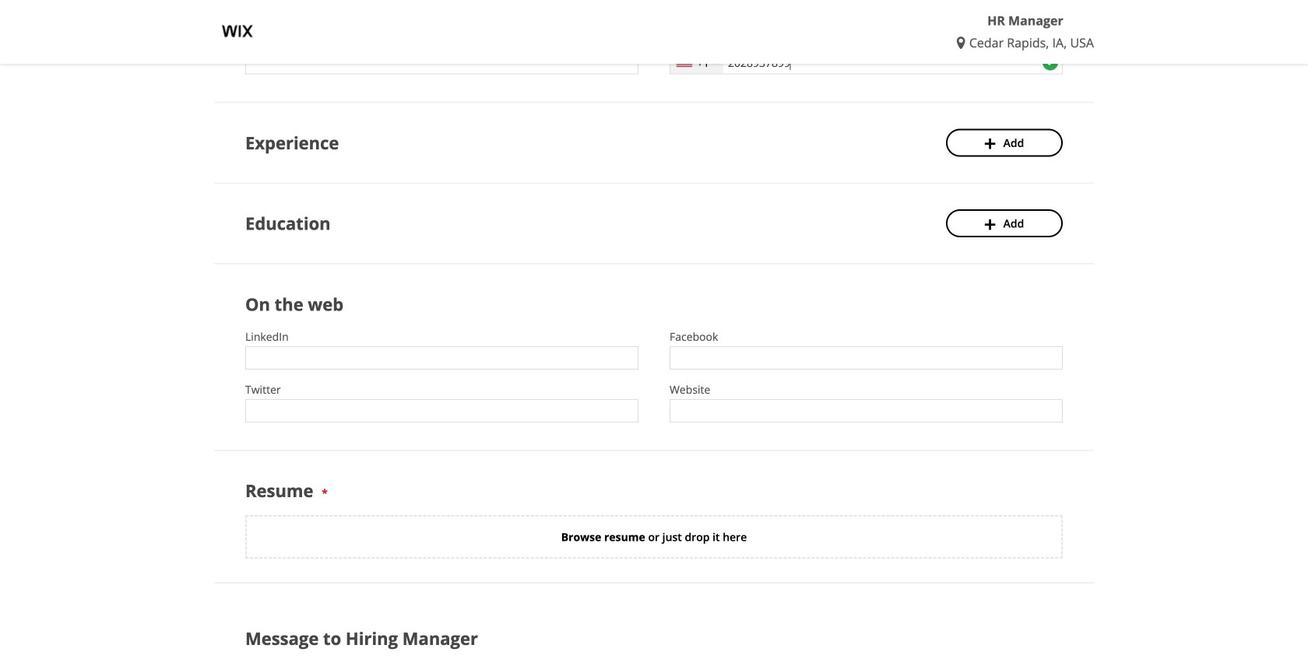 Task type: describe. For each thing, give the bounding box(es) containing it.
location image
[[957, 37, 970, 49]]



Task type: locate. For each thing, give the bounding box(es) containing it.
wix logo image
[[214, 8, 261, 55]]



Task type: vqa. For each thing, say whether or not it's contained in the screenshot.
Wix Logo
yes



